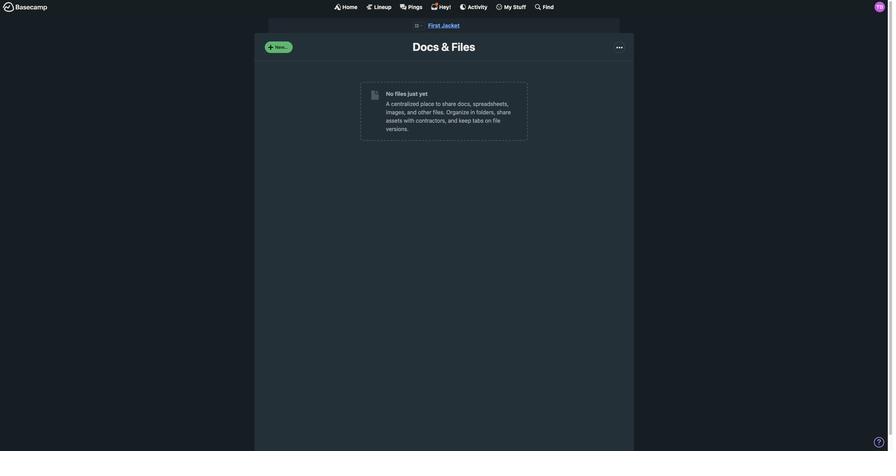 Task type: describe. For each thing, give the bounding box(es) containing it.
file
[[493, 118, 500, 124]]

jacket
[[442, 22, 460, 29]]

contractors,
[[416, 118, 447, 124]]

a centralized place to share docs, spreadsheets, images, and other files. organize in folders, share assets with contractors, and keep tabs on file versions.
[[386, 101, 511, 132]]

no files just yet
[[386, 91, 428, 97]]

in
[[471, 109, 475, 115]]

activity
[[468, 4, 487, 10]]

my stuff
[[504, 4, 526, 10]]

on
[[485, 118, 491, 124]]

spreadsheets,
[[473, 101, 509, 107]]

files
[[451, 40, 475, 54]]

find
[[543, 4, 554, 10]]

activity link
[[459, 3, 487, 10]]

a
[[386, 101, 390, 107]]

docs & files
[[413, 40, 475, 54]]

files
[[395, 91, 406, 97]]

stuff
[[513, 4, 526, 10]]

assets
[[386, 118, 402, 124]]

1 horizontal spatial share
[[497, 109, 511, 115]]

home
[[342, 4, 358, 10]]

find button
[[534, 3, 554, 10]]

lineup link
[[366, 3, 391, 10]]

first
[[428, 22, 440, 29]]

first jacket
[[428, 22, 460, 29]]

home link
[[334, 3, 358, 10]]

first jacket link
[[428, 22, 460, 29]]

versions.
[[386, 126, 409, 132]]

organize
[[446, 109, 469, 115]]

1 vertical spatial and
[[448, 118, 457, 124]]

pings
[[408, 4, 422, 10]]

yet
[[419, 91, 428, 97]]

images,
[[386, 109, 406, 115]]

pings button
[[400, 3, 422, 10]]

hey!
[[439, 4, 451, 10]]



Task type: locate. For each thing, give the bounding box(es) containing it.
and up with in the left top of the page
[[407, 109, 417, 115]]

tyler black image
[[875, 2, 885, 12]]

my
[[504, 4, 512, 10]]

lineup
[[374, 4, 391, 10]]

switch accounts image
[[3, 2, 47, 13]]

share
[[442, 101, 456, 107], [497, 109, 511, 115]]

0 vertical spatial and
[[407, 109, 417, 115]]

centralized
[[391, 101, 419, 107]]

main element
[[0, 0, 888, 14]]

docs
[[413, 40, 439, 54]]

just
[[408, 91, 418, 97]]

new…
[[275, 44, 288, 50]]

tabs
[[473, 118, 484, 124]]

my stuff button
[[496, 3, 526, 10]]

to
[[436, 101, 441, 107]]

and down organize
[[448, 118, 457, 124]]

place
[[421, 101, 434, 107]]

0 horizontal spatial and
[[407, 109, 417, 115]]

with
[[404, 118, 414, 124]]

&
[[441, 40, 449, 54]]

keep
[[459, 118, 471, 124]]

new… button
[[265, 42, 293, 53]]

0 vertical spatial share
[[442, 101, 456, 107]]

no
[[386, 91, 394, 97]]

1 horizontal spatial and
[[448, 118, 457, 124]]

other
[[418, 109, 432, 115]]

and
[[407, 109, 417, 115], [448, 118, 457, 124]]

folders,
[[476, 109, 495, 115]]

files.
[[433, 109, 445, 115]]

share up "file" on the top of page
[[497, 109, 511, 115]]

0 horizontal spatial share
[[442, 101, 456, 107]]

hey! button
[[431, 2, 451, 10]]

share right to
[[442, 101, 456, 107]]

1 vertical spatial share
[[497, 109, 511, 115]]

docs,
[[458, 101, 472, 107]]



Task type: vqa. For each thing, say whether or not it's contained in the screenshot.
the to
yes



